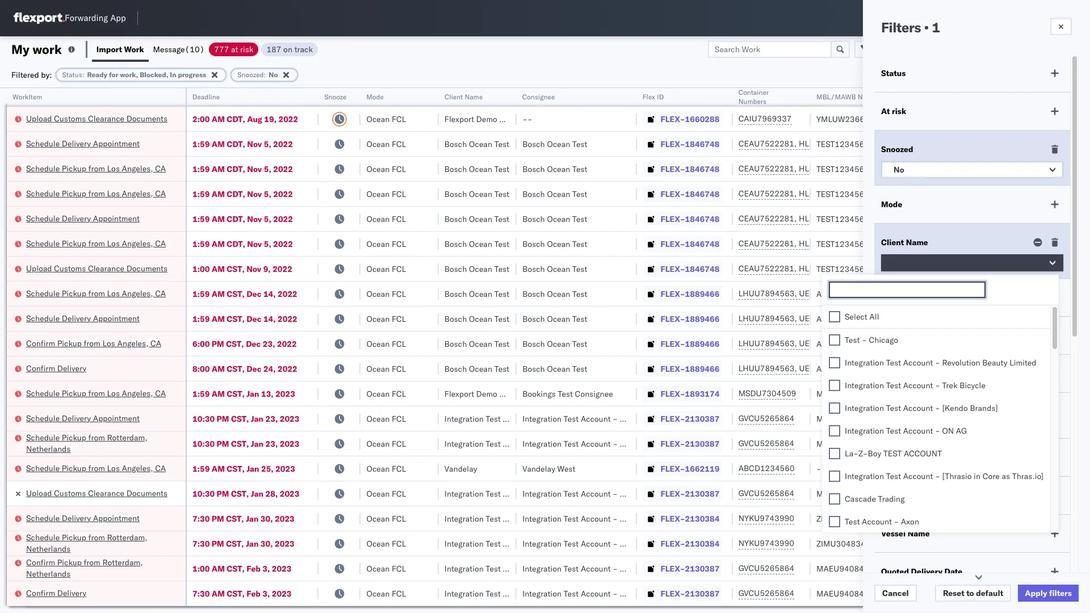 Task type: describe. For each thing, give the bounding box(es) containing it.
28,
[[266, 489, 278, 499]]

4 fcl from the top
[[392, 189, 406, 199]]

0 vertical spatial no
[[269, 70, 278, 79]]

6 flex-1846748 from the top
[[661, 264, 720, 274]]

schedule pickup from los angeles, ca link for 1st schedule pickup from los angeles, ca button from the bottom of the page
[[26, 463, 166, 474]]

ca for 6th schedule pickup from los angeles, ca button from the bottom
[[155, 163, 166, 174]]

zimu3048342 for schedule pickup from rotterdam, netherlands
[[817, 539, 871, 549]]

8 ocean fcl from the top
[[367, 289, 406, 299]]

from for schedule pickup from los angeles, ca link related to 5th schedule pickup from los angeles, ca button from the bottom
[[88, 188, 105, 199]]

7:30 pm cst, jan 30, 2023 for schedule delivery appointment
[[193, 514, 295, 524]]

2 test123456 from the top
[[817, 164, 865, 174]]

at
[[882, 106, 890, 116]]

am for confirm pickup from rotterdam, netherlands button
[[212, 564, 225, 574]]

(firms
[[917, 407, 947, 417]]

on
[[284, 44, 293, 54]]

1 integration test account - karl lagerfeld from the top
[[523, 414, 671, 424]]

mbl/mawb numbers
[[817, 93, 886, 101]]

4 am from the top
[[212, 189, 225, 199]]

2 ocean fcl from the top
[[367, 139, 406, 149]]

abcd1234560
[[739, 464, 795, 474]]

7:30 am cst, feb 3, 2023
[[193, 589, 292, 599]]

15 fcl from the top
[[392, 464, 406, 474]]

schedule delivery appointment link for 10:30 pm cst, jan 23, 2023
[[26, 413, 140, 424]]

7 flex- from the top
[[661, 264, 685, 274]]

abcdefg78456546 for confirm delivery
[[817, 364, 893, 374]]

vessel name
[[882, 529, 930, 539]]

3 10:30 from the top
[[193, 489, 215, 499]]

terminal (firms code)
[[882, 407, 947, 425]]

lagerfeld for schedule pickup from rotterdam, netherlands button associated with 7:30 pm cst, jan 30, 2023
[[637, 539, 671, 549]]

operator
[[967, 93, 994, 101]]

1 schedule pickup from los angeles, ca from the top
[[26, 163, 166, 174]]

3 lhuu7894563, uetu5238478 from the top
[[739, 339, 855, 349]]

at risk
[[882, 106, 907, 116]]

13 flex- from the top
[[661, 414, 685, 424]]

6 1:59 from the top
[[193, 289, 210, 299]]

port for departure port
[[923, 293, 939, 303]]

no button
[[882, 161, 1064, 178]]

3 customs from the top
[[54, 488, 86, 498]]

netherlands for 7:30
[[26, 544, 71, 554]]

1:59 am cst, jan 13, 2023
[[193, 389, 295, 399]]

for
[[109, 70, 118, 79]]

18 fcl from the top
[[392, 539, 406, 549]]

schedule for schedule delivery appointment button for 10:30 pm cst, jan 23, 2023
[[26, 413, 60, 423]]

10:30 pm cst, jan 23, 2023 for schedule pickup from rotterdam, netherlands
[[193, 439, 300, 449]]

3 7:30 from the top
[[193, 589, 210, 599]]

Search Shipments (/) text field
[[873, 10, 983, 27]]

schedule delivery appointment button for 1:59 am cdt, nov 5, 2022
[[26, 213, 140, 225]]

ymluw236679313
[[817, 114, 890, 124]]

cst, up 1:00 am cst, feb 3, 2023
[[226, 539, 244, 549]]

abcdefg78456546 for schedule delivery appointment
[[817, 314, 893, 324]]

schedule for schedule pickup from rotterdam, netherlands button associated with 7:30 pm cst, jan 30, 2023
[[26, 533, 60, 543]]

pm down 10:30 pm cst, jan 28, 2023
[[212, 514, 224, 524]]

1 vertical spatial client name
[[882, 237, 929, 248]]

dec for confirm delivery
[[247, 364, 262, 374]]

4 ceau7522281, hlxu6269489, hlxu8034992 from the top
[[739, 214, 915, 224]]

8 fcl from the top
[[392, 289, 406, 299]]

1 vertical spatial risk
[[892, 106, 907, 116]]

4 1:59 from the top
[[193, 214, 210, 224]]

integration test account - on ag
[[845, 426, 967, 436]]

lagerfeld for 10:30 pm cst, jan 23, 2023 schedule pickup from rotterdam, netherlands button
[[637, 439, 671, 449]]

1 1:59 from the top
[[193, 139, 210, 149]]

1:00 am cst, feb 3, 2023
[[193, 564, 292, 574]]

4 schedule pickup from los angeles, ca from the top
[[26, 288, 166, 299]]

7:30 for appointment
[[193, 514, 210, 524]]

mode inside button
[[367, 93, 384, 101]]

11 resize handle column header from the left
[[1062, 88, 1075, 613]]

cst, down 8:00 am cst, dec 24, 2022
[[227, 389, 245, 399]]

14 flex- from the top
[[661, 439, 685, 449]]

action
[[1051, 44, 1076, 54]]

16 flex- from the top
[[661, 489, 685, 499]]

los for second schedule pickup from los angeles, ca button from the bottom
[[107, 388, 120, 398]]

13 fcl from the top
[[392, 414, 406, 424]]

1 schedule delivery appointment from the top
[[26, 138, 140, 149]]

16 fcl from the top
[[392, 489, 406, 499]]

at
[[231, 44, 238, 54]]

1 appointment from the top
[[93, 138, 140, 149]]

client name button
[[439, 90, 506, 102]]

1 hlxu8034992 from the top
[[859, 139, 915, 149]]

schedule pickup from los angeles, ca link for 3rd schedule pickup from los angeles, ca button from the top of the page
[[26, 238, 166, 249]]

pm right 6:00
[[212, 339, 224, 349]]

2 5, from the top
[[264, 164, 271, 174]]

confirm for 8:00 am cst, dec 24, 2022
[[26, 363, 55, 373]]

1893174
[[685, 389, 720, 399]]

0 horizontal spatial --
[[523, 114, 533, 124]]

lhuu7894563, uetu5238478 for schedule delivery appointment
[[739, 314, 855, 324]]

jan down 13,
[[251, 414, 264, 424]]

port for arrival port
[[909, 331, 926, 341]]

resize handle column header for mode
[[425, 88, 439, 613]]

ca for confirm pickup from los angeles, ca "button" at the left bottom of page
[[151, 338, 161, 348]]

west
[[558, 464, 576, 474]]

3 gvcu5265864 from the top
[[739, 489, 795, 499]]

3 2130387 from the top
[[685, 489, 720, 499]]

on
[[943, 426, 954, 436]]

5 ceau7522281, from the top
[[739, 239, 797, 249]]

Search Work text field
[[708, 41, 832, 58]]

3 integration test account - karl lagerfeld from the top
[[523, 489, 671, 499]]

code)
[[882, 415, 909, 425]]

mbl/mawb numbers button
[[811, 90, 950, 102]]

3 abcdefg78456546 from the top
[[817, 339, 893, 349]]

3 ceau7522281, hlxu6269489, hlxu8034992 from the top
[[739, 189, 915, 199]]

pickup for 3rd schedule pickup from los angeles, ca button from the top of the page
[[62, 238, 86, 249]]

forwarding app link
[[14, 12, 126, 24]]

bookings
[[523, 389, 556, 399]]

vandelay west
[[523, 464, 576, 474]]

la-
[[845, 449, 859, 459]]

3 lhuu7894563, from the top
[[739, 339, 797, 349]]

trading
[[879, 494, 905, 504]]

axon
[[901, 517, 920, 527]]

6 schedule pickup from los angeles, ca from the top
[[26, 463, 166, 473]]

2 integration test account - karl lagerfeld from the top
[[523, 439, 671, 449]]

10:30 pm cst, jan 28, 2023
[[193, 489, 300, 499]]

jan up 25,
[[251, 439, 264, 449]]

cst, down 1:59 am cst, jan 13, 2023
[[231, 414, 249, 424]]

3 maeu9408431 from the top
[[817, 489, 874, 499]]

uetu5238478 for schedule delivery appointment
[[800, 314, 855, 324]]

schedule for 5th schedule pickup from los angeles, ca button from the bottom
[[26, 188, 60, 199]]

1889466 for schedule delivery appointment
[[685, 314, 720, 324]]

12 flex- from the top
[[661, 389, 685, 399]]

3 uetu5238478 from the top
[[800, 339, 855, 349]]

delivery for 7:30 pm cst, jan 30, 2023
[[62, 513, 91, 523]]

lagerfeld for 7:30 am cst, feb 3, 2023's confirm delivery button
[[637, 589, 671, 599]]

5 karl from the top
[[620, 539, 635, 549]]

list box containing select all
[[823, 306, 1051, 613]]

3 resize handle column header from the left
[[347, 88, 361, 613]]

deadline button
[[187, 90, 308, 102]]

am for 8:00 am cst, dec 24, 2022 confirm delivery button
[[212, 364, 225, 374]]

7 integration test account - karl lagerfeld from the top
[[523, 589, 671, 599]]

confirm pickup from los angeles, ca link
[[26, 338, 161, 349]]

from for third schedule pickup from los angeles, ca button from the bottom of the page's schedule pickup from los angeles, ca link
[[88, 288, 105, 299]]

test
[[884, 449, 902, 459]]

1
[[932, 19, 941, 36]]

lagerfeld for schedule delivery appointment button for 10:30 pm cst, jan 23, 2023
[[637, 414, 671, 424]]

0 vertical spatial risk
[[240, 44, 254, 54]]

gvcu5265864 for confirm pickup from rotterdam, netherlands
[[739, 564, 795, 574]]

schedule delivery appointment button for 7:30 pm cst, jan 30, 2023
[[26, 513, 140, 525]]

8:00
[[193, 364, 210, 374]]

4 cdt, from the top
[[227, 189, 245, 199]]

jaehyung
[[967, 414, 1000, 424]]

in
[[170, 70, 176, 79]]

3, for 7:30 am cst, feb 3, 2023
[[263, 589, 270, 599]]

1 ceau7522281, from the top
[[739, 139, 797, 149]]

name inside button
[[465, 93, 483, 101]]

2 cdt, from the top
[[227, 139, 245, 149]]

cst, up 6:00 pm cst, dec 23, 2022
[[227, 314, 245, 324]]

aug
[[247, 114, 262, 124]]

test - chicago
[[845, 335, 899, 345]]

2 flex- from the top
[[661, 139, 685, 149]]

clearance for 2:00 am cdt, aug 19, 2022
[[88, 113, 124, 124]]

status for status
[[882, 68, 906, 78]]

schedule pickup from los angeles, ca link for 6th schedule pickup from los angeles, ca button from the bottom
[[26, 163, 166, 174]]

3 schedule pickup from los angeles, ca button from the top
[[26, 238, 166, 250]]

1 ocean fcl from the top
[[367, 114, 406, 124]]

los for third schedule pickup from los angeles, ca button from the bottom of the page
[[107, 288, 120, 299]]

6 ceau7522281, from the top
[[739, 264, 797, 274]]

core
[[983, 471, 1000, 482]]

flex id button
[[637, 90, 722, 102]]

2023 right 28,
[[280, 489, 300, 499]]

schedule for third schedule pickup from los angeles, ca button from the bottom of the page
[[26, 288, 60, 299]]

1 vertical spatial mode
[[882, 199, 903, 210]]

import
[[96, 44, 122, 54]]

trek
[[943, 381, 958, 391]]

5 1:59 from the top
[[193, 239, 210, 249]]

3 fcl from the top
[[392, 164, 406, 174]]

confirm pickup from rotterdam, netherlands
[[26, 558, 143, 579]]

msdu7304509
[[739, 389, 797, 399]]

numbers for mbl/mawb numbers
[[858, 93, 886, 101]]

4 integration test account - karl lagerfeld from the top
[[523, 514, 671, 524]]

jan left 25,
[[247, 464, 259, 474]]

deadline
[[193, 93, 220, 101]]

3 5, from the top
[[264, 189, 271, 199]]

5 hlxu6269489, from the top
[[799, 239, 857, 249]]

2 hlxu6269489, from the top
[[799, 164, 857, 174]]

consignee name
[[882, 491, 946, 501]]

3 upload customs clearance documents from the top
[[26, 488, 168, 498]]

1 ceau7522281, hlxu6269489, hlxu8034992 from the top
[[739, 139, 915, 149]]

filters • 1
[[882, 19, 941, 36]]

revolution
[[943, 358, 981, 368]]

filtered by:
[[11, 70, 52, 80]]

2023 up 7:30 am cst, feb 3, 2023 at the left
[[272, 564, 292, 574]]

rotterdam, for 1:00 am cst, feb 3, 2023
[[102, 558, 143, 568]]

1:59 am cdt, nov 5, 2022 for schedule pickup from los angeles, ca link related to 5th schedule pickup from los angeles, ca button from the bottom
[[193, 189, 293, 199]]

10:30 pm cst, jan 23, 2023 for schedule delivery appointment
[[193, 414, 300, 424]]

6 schedule pickup from los angeles, ca button from the top
[[26, 463, 166, 475]]

17 flex- from the top
[[661, 514, 685, 524]]

19 flex- from the top
[[661, 564, 685, 574]]

3 lagerfeld from the top
[[637, 489, 671, 499]]

5 schedule pickup from los angeles, ca from the top
[[26, 388, 166, 398]]

limited
[[1010, 358, 1037, 368]]

from for the schedule pickup from rotterdam, netherlands link associated with 10:30
[[88, 433, 105, 443]]

2023 down 1:00 am cst, feb 3, 2023
[[272, 589, 292, 599]]

quoted delivery date
[[882, 567, 963, 577]]

flex-1889466 for confirm delivery
[[661, 364, 720, 374]]

account
[[904, 449, 942, 459]]

snoozed : no
[[238, 70, 278, 79]]

flex-1889466 for schedule pickup from los angeles, ca
[[661, 289, 720, 299]]

mbl/mawb
[[817, 93, 856, 101]]

4 hlxu8034992 from the top
[[859, 214, 915, 224]]

187
[[267, 44, 281, 54]]

container numbers button
[[733, 86, 800, 106]]

delivery for 1:59 am cst, dec 14, 2022
[[62, 313, 91, 324]]

actions
[[1046, 93, 1070, 101]]

14 ocean fcl from the top
[[367, 439, 406, 449]]

batch action button
[[1009, 41, 1083, 58]]

6 karl from the top
[[620, 564, 635, 574]]

pickup for confirm pickup from rotterdam, netherlands button
[[57, 558, 82, 568]]

13,
[[261, 389, 274, 399]]

am for 1:59 am cdt, nov 5, 2022's schedule delivery appointment button
[[212, 214, 225, 224]]

3 flex-2130387 from the top
[[661, 489, 720, 499]]

work
[[33, 41, 62, 57]]

777
[[214, 44, 229, 54]]

upload customs clearance documents button for 2:00 am cdt, aug 19, 2022
[[26, 113, 168, 125]]

date
[[945, 567, 963, 577]]

all
[[870, 312, 880, 322]]

upload for 1:00 am cst, nov 9, 2022
[[26, 263, 52, 274]]

[thrasio
[[943, 471, 972, 482]]

consignee button
[[517, 90, 626, 102]]

chicago
[[869, 335, 899, 345]]

pm down 1:59 am cst, jan 13, 2023
[[217, 414, 229, 424]]

schedule pickup from rotterdam, netherlands link for 10:30
[[26, 432, 171, 455]]

5 ceau7522281, hlxu6269489, hlxu8034992 from the top
[[739, 239, 915, 249]]

upload customs clearance documents link for 1:00 am cst, nov 9, 2022
[[26, 263, 168, 274]]

departure
[[882, 293, 921, 303]]

origin
[[1045, 414, 1067, 424]]

schedule for schedule delivery appointment button corresponding to 1:59 am cst, dec 14, 2022
[[26, 313, 60, 324]]

3 hlxu6269489, from the top
[[799, 189, 857, 199]]

2 hlxu8034992 from the top
[[859, 164, 915, 174]]

2 ceau7522281, hlxu6269489, hlxu8034992 from the top
[[739, 164, 915, 174]]

19 fcl from the top
[[392, 564, 406, 574]]

2130387 for confirm delivery
[[685, 589, 720, 599]]

appointment for 7:30 pm cst, jan 30, 2023
[[93, 513, 140, 523]]

3 upload from the top
[[26, 488, 52, 498]]

cst, down 1:59 am cst, jan 25, 2023
[[231, 489, 249, 499]]

dec for schedule pickup from los angeles, ca
[[247, 289, 262, 299]]

id
[[657, 93, 664, 101]]

3 ocean fcl from the top
[[367, 164, 406, 174]]

final
[[882, 369, 900, 379]]

cst, up 8:00 am cst, dec 24, 2022
[[226, 339, 244, 349]]

1 test123456 from the top
[[817, 139, 865, 149]]

10:30 for schedule pickup from rotterdam, netherlands
[[193, 439, 215, 449]]

3 flex-1889466 from the top
[[661, 339, 720, 349]]

flex-2130384 for schedule pickup from rotterdam, netherlands
[[661, 539, 720, 549]]

quoted
[[882, 567, 910, 577]]

10 fcl from the top
[[392, 339, 406, 349]]

angeles, inside 'link'
[[117, 338, 149, 348]]

dec up 8:00 am cst, dec 24, 2022
[[246, 339, 261, 349]]

flex-2130387 for confirm delivery
[[661, 589, 720, 599]]

import work button
[[92, 36, 149, 62]]

7 fcl from the top
[[392, 264, 406, 274]]

resize handle column header for mbl/mawb numbers
[[948, 88, 961, 613]]

5 flex- from the top
[[661, 214, 685, 224]]

maeu9408431 for confirm pickup from rotterdam, netherlands
[[817, 564, 874, 574]]

7:30 for from
[[193, 539, 210, 549]]

cst, left 9,
[[227, 264, 245, 274]]

delivery for 7:30 am cst, feb 3, 2023
[[57, 588, 86, 598]]

3 karl from the top
[[620, 489, 635, 499]]

1 hlxu6269489, from the top
[[799, 139, 857, 149]]

lagerfeld for schedule delivery appointment button for 7:30 pm cst, jan 30, 2023
[[637, 514, 671, 524]]

1889466 for confirm delivery
[[685, 364, 720, 374]]

2023 down 1:59 am cst, jan 13, 2023
[[280, 414, 300, 424]]

11 ocean fcl from the top
[[367, 364, 406, 374]]

25,
[[261, 464, 274, 474]]

select
[[845, 312, 868, 322]]

ag
[[957, 426, 967, 436]]

0 vertical spatial 23,
[[263, 339, 275, 349]]

confirm pickup from rotterdam, netherlands link
[[26, 557, 171, 580]]

integration test account - revolution beauty limited
[[845, 358, 1037, 368]]

4 flex-1846748 from the top
[[661, 214, 720, 224]]



Task type: locate. For each thing, give the bounding box(es) containing it.
confirm delivery button down confirm pickup from rotterdam, netherlands
[[26, 588, 86, 600]]

8 1:59 from the top
[[193, 389, 210, 399]]

10:30 down 1:59 am cst, jan 13, 2023
[[193, 414, 215, 424]]

mode button
[[361, 90, 428, 102]]

uetu5238478 up "select"
[[800, 289, 855, 299]]

pm down 1:59 am cst, jan 25, 2023
[[217, 489, 229, 499]]

ca for 3rd schedule pickup from los angeles, ca button from the top of the page
[[155, 238, 166, 249]]

0 horizontal spatial vandelay
[[445, 464, 477, 474]]

1 horizontal spatial :
[[264, 70, 266, 79]]

0 vertical spatial upload customs clearance documents link
[[26, 113, 168, 124]]

0 vertical spatial upload customs clearance documents button
[[26, 113, 168, 125]]

0 vertical spatial rotterdam,
[[107, 433, 147, 443]]

0 vertical spatial flexport demo consignee
[[445, 114, 538, 124]]

lhuu7894563, for schedule pickup from los angeles, ca
[[739, 289, 797, 299]]

1 fcl from the top
[[392, 114, 406, 124]]

abcdefg78456546 up test - chicago
[[817, 314, 893, 324]]

-- down consignee button
[[523, 114, 533, 124]]

am
[[212, 114, 225, 124], [212, 139, 225, 149], [212, 164, 225, 174], [212, 189, 225, 199], [212, 214, 225, 224], [212, 239, 225, 249], [212, 264, 225, 274], [212, 289, 225, 299], [212, 314, 225, 324], [212, 364, 225, 374], [212, 389, 225, 399], [212, 464, 225, 474], [212, 564, 225, 574], [212, 589, 225, 599]]

4 uetu5238478 from the top
[[800, 364, 855, 374]]

batch
[[1027, 44, 1049, 54]]

confirm delivery button down confirm pickup from los angeles, ca "button" at the left bottom of page
[[26, 363, 86, 375]]

0 vertical spatial zimu3048342
[[817, 514, 871, 524]]

lagerfeld
[[637, 414, 671, 424], [637, 439, 671, 449], [637, 489, 671, 499], [637, 514, 671, 524], [637, 539, 671, 549], [637, 564, 671, 574], [637, 589, 671, 599]]

appointment
[[93, 138, 140, 149], [93, 213, 140, 224], [93, 313, 140, 324], [93, 413, 140, 423], [93, 513, 140, 523]]

: for snoozed
[[264, 70, 266, 79]]

2023 right 13,
[[276, 389, 295, 399]]

bicycle
[[960, 381, 986, 391]]

23, up 24,
[[263, 339, 275, 349]]

15 flex- from the top
[[661, 464, 685, 474]]

demo left bookings
[[476, 389, 498, 399]]

2 vertical spatial documents
[[126, 488, 168, 498]]

schedule for 1:59 am cdt, nov 5, 2022's schedule delivery appointment button
[[26, 213, 60, 224]]

resize handle column header for container numbers
[[798, 88, 811, 613]]

gaurav for schedule pickup from los angeles, ca
[[967, 164, 992, 174]]

1 7:30 pm cst, jan 30, 2023 from the top
[[193, 514, 295, 524]]

flex id
[[643, 93, 664, 101]]

apply
[[1025, 588, 1048, 599]]

confirm delivery link down confirm pickup from rotterdam, netherlands
[[26, 588, 86, 599]]

abcdefg78456546 up "select"
[[817, 289, 893, 299]]

1 schedule delivery appointment button from the top
[[26, 138, 140, 150]]

3, down 1:00 am cst, feb 3, 2023
[[263, 589, 270, 599]]

flex-2130387 for schedule delivery appointment
[[661, 414, 720, 424]]

2 lhuu7894563, from the top
[[739, 314, 797, 324]]

uetu5238478 left the all
[[800, 314, 855, 324]]

6 flex- from the top
[[661, 239, 685, 249]]

0 vertical spatial 1:00
[[193, 264, 210, 274]]

delivery for 10:30 pm cst, jan 23, 2023
[[62, 413, 91, 423]]

track
[[295, 44, 313, 54]]

2 vertical spatial customs
[[54, 488, 86, 498]]

1 zimu3048342 from the top
[[817, 514, 871, 524]]

maeu9408431 left the cancel button
[[817, 589, 874, 599]]

2 upload customs clearance documents button from the top
[[26, 263, 168, 275]]

confirm inside confirm pickup from rotterdam, netherlands
[[26, 558, 55, 568]]

schedule pickup from rotterdam, netherlands button for 10:30 pm cst, jan 23, 2023
[[26, 432, 171, 456]]

8:00 am cst, dec 24, 2022
[[193, 364, 298, 374]]

rotterdam, inside confirm pickup from rotterdam, netherlands
[[102, 558, 143, 568]]

schedule for 3rd schedule pickup from los angeles, ca button from the top of the page
[[26, 238, 60, 249]]

1 vertical spatial no
[[894, 165, 905, 175]]

1 horizontal spatial client name
[[882, 237, 929, 248]]

schedule for second schedule pickup from los angeles, ca button from the bottom
[[26, 388, 60, 398]]

2 uetu5238478 from the top
[[800, 314, 855, 324]]

1 vertical spatial 23,
[[266, 414, 278, 424]]

9 ocean fcl from the top
[[367, 314, 406, 324]]

gvcu5265864 for schedule pickup from rotterdam, netherlands
[[739, 439, 795, 449]]

pickup inside confirm pickup from rotterdam, netherlands
[[57, 558, 82, 568]]

0 vertical spatial 2130384
[[685, 514, 720, 524]]

10:30 down 1:59 am cst, jan 25, 2023
[[193, 489, 215, 499]]

2130384 for schedule delivery appointment
[[685, 514, 720, 524]]

numbers inside container numbers
[[739, 97, 767, 106]]

7:30 pm cst, jan 30, 2023 down 10:30 pm cst, jan 28, 2023
[[193, 514, 295, 524]]

2 schedule delivery appointment from the top
[[26, 213, 140, 224]]

: left ready
[[82, 70, 84, 79]]

0 vertical spatial confirm delivery link
[[26, 363, 86, 374]]

1 3, from the top
[[263, 564, 270, 574]]

jan down 10:30 pm cst, jan 28, 2023
[[246, 514, 259, 524]]

2 vertical spatial clearance
[[88, 488, 124, 498]]

2 vertical spatial upload
[[26, 488, 52, 498]]

customs for 1:00 am cst, nov 9, 2022
[[54, 263, 86, 274]]

upload customs clearance documents link for 2:00 am cdt, aug 19, 2022
[[26, 113, 168, 124]]

: up deadline 'button'
[[264, 70, 266, 79]]

1 vertical spatial upload customs clearance documents link
[[26, 263, 168, 274]]

10 resize handle column header from the left
[[1026, 88, 1039, 613]]

2023 up 1:59 am cst, jan 25, 2023
[[280, 439, 300, 449]]

pickup inside 'link'
[[57, 338, 82, 348]]

1:00
[[193, 264, 210, 274], [193, 564, 210, 574]]

port up integration test account - trek bicycle
[[902, 369, 919, 379]]

2 vertical spatial netherlands
[[26, 569, 71, 579]]

pickup for 10:30 pm cst, jan 23, 2023 schedule pickup from rotterdam, netherlands button
[[62, 433, 86, 443]]

am for 7:30 am cst, feb 3, 2023's confirm delivery button
[[212, 589, 225, 599]]

status up 'mbl/mawb numbers' button on the top right of page
[[882, 68, 906, 78]]

gaurav jawla for schedule delivery appointment
[[967, 214, 1014, 224]]

confirm for 7:30 am cst, feb 3, 2023
[[26, 588, 55, 598]]

1 1889466 from the top
[[685, 289, 720, 299]]

brands]
[[970, 403, 999, 414]]

jan left 13,
[[247, 389, 259, 399]]

from for schedule pickup from los angeles, ca link associated with second schedule pickup from los angeles, ca button from the bottom
[[88, 388, 105, 398]]

0 vertical spatial upload customs clearance documents
[[26, 113, 168, 124]]

2 clearance from the top
[[88, 263, 124, 274]]

flexport for -
[[445, 114, 474, 124]]

abcdefg78456546 up maeu9736123 at the bottom right of the page
[[817, 364, 893, 374]]

flex-2130384
[[661, 514, 720, 524], [661, 539, 720, 549]]

confirm delivery down confirm pickup from los angeles, ca "button" at the left bottom of page
[[26, 363, 86, 373]]

1 vertical spatial 10:30
[[193, 439, 215, 449]]

resize handle column header for deadline
[[305, 88, 319, 613]]

from for the 'confirm pickup from rotterdam, netherlands' link
[[84, 558, 100, 568]]

2023 down 28,
[[275, 514, 295, 524]]

ready
[[87, 70, 107, 79]]

1 vertical spatial 3,
[[263, 589, 270, 599]]

10:30 for schedule delivery appointment
[[193, 414, 215, 424]]

12 fcl from the top
[[392, 389, 406, 399]]

7:30 down 10:30 pm cst, jan 28, 2023
[[193, 514, 210, 524]]

vandelay
[[445, 464, 477, 474], [523, 464, 556, 474]]

0 horizontal spatial snoozed
[[238, 70, 264, 79]]

0 horizontal spatial mode
[[367, 93, 384, 101]]

2 flex-2130384 from the top
[[661, 539, 720, 549]]

1 vertical spatial confirm delivery
[[26, 588, 86, 598]]

0 vertical spatial port
[[923, 293, 939, 303]]

1 flexport from the top
[[445, 114, 474, 124]]

5 lagerfeld from the top
[[637, 539, 671, 549]]

client name inside client name button
[[445, 93, 483, 101]]

9,
[[263, 264, 271, 274]]

3 schedule from the top
[[26, 188, 60, 199]]

3 documents from the top
[[126, 488, 168, 498]]

1 flex-2130384 from the top
[[661, 514, 720, 524]]

bookings test consignee
[[523, 389, 613, 399]]

schedule pickup from los angeles, ca link for 5th schedule pickup from los angeles, ca button from the bottom
[[26, 188, 166, 199]]

port for final port
[[902, 369, 919, 379]]

ca
[[155, 163, 166, 174], [155, 188, 166, 199], [155, 238, 166, 249], [155, 288, 166, 299], [151, 338, 161, 348], [155, 388, 166, 398], [155, 463, 166, 473]]

forwarding app
[[65, 13, 126, 24]]

by:
[[41, 70, 52, 80]]

ca for third schedule pickup from los angeles, ca button from the bottom of the page
[[155, 288, 166, 299]]

7:30
[[193, 514, 210, 524], [193, 539, 210, 549], [193, 589, 210, 599]]

2 ceau7522281, from the top
[[739, 164, 797, 174]]

2 vertical spatial 7:30
[[193, 589, 210, 599]]

0 vertical spatial upload
[[26, 113, 52, 124]]

customs for 2:00 am cdt, aug 19, 2022
[[54, 113, 86, 124]]

no inside button
[[894, 165, 905, 175]]

7:30 pm cst, jan 30, 2023 up 1:00 am cst, feb 3, 2023
[[193, 539, 295, 549]]

2 customs from the top
[[54, 263, 86, 274]]

10 flex- from the top
[[661, 339, 685, 349]]

-- right abcd1234560
[[817, 464, 827, 474]]

2 vertical spatial rotterdam,
[[102, 558, 143, 568]]

nyku9743990 for schedule delivery appointment
[[739, 514, 795, 524]]

cst, up 1:59 am cst, jan 13, 2023
[[227, 364, 245, 374]]

0 vertical spatial 3,
[[263, 564, 270, 574]]

10:30
[[193, 414, 215, 424], [193, 439, 215, 449], [193, 489, 215, 499]]

1 vertical spatial confirm delivery button
[[26, 588, 86, 600]]

0 vertical spatial gaurav jawla
[[967, 164, 1014, 174]]

5 test123456 from the top
[[817, 239, 865, 249]]

schedule pickup from rotterdam, netherlands button for 7:30 pm cst, jan 30, 2023
[[26, 532, 171, 556]]

pm up 1:00 am cst, feb 3, 2023
[[212, 539, 224, 549]]

3 schedule delivery appointment link from the top
[[26, 313, 140, 324]]

client inside client name button
[[445, 93, 463, 101]]

confirm delivery button for 7:30 am cst, feb 3, 2023
[[26, 588, 86, 600]]

1 5, from the top
[[264, 139, 271, 149]]

dec left 24,
[[247, 364, 262, 374]]

documents for 1:00
[[126, 263, 168, 274]]

0 vertical spatial client name
[[445, 93, 483, 101]]

numbers up at
[[858, 93, 886, 101]]

maeu9408431 left test
[[817, 439, 874, 449]]

0 vertical spatial flexport
[[445, 114, 474, 124]]

1 2130387 from the top
[[685, 414, 720, 424]]

5 schedule pickup from los angeles, ca button from the top
[[26, 388, 166, 400]]

ca for 1st schedule pickup from los angeles, ca button from the bottom of the page
[[155, 463, 166, 473]]

appointment for 1:59 am cst, dec 14, 2022
[[93, 313, 140, 324]]

1 vertical spatial clearance
[[88, 263, 124, 274]]

maeu9408431 for confirm delivery
[[817, 589, 874, 599]]

1 vertical spatial netherlands
[[26, 544, 71, 554]]

abcdefg78456546
[[817, 289, 893, 299], [817, 314, 893, 324], [817, 339, 893, 349], [817, 364, 893, 374]]

feb down 1:00 am cst, feb 3, 2023
[[247, 589, 261, 599]]

schedule delivery appointment for 1:59 am cst, dec 14, 2022
[[26, 313, 140, 324]]

3, up 7:30 am cst, feb 3, 2023 at the left
[[263, 564, 270, 574]]

client
[[445, 93, 463, 101], [882, 237, 904, 248]]

0 vertical spatial 7:30 pm cst, jan 30, 2023
[[193, 514, 295, 524]]

abcdefg78456546 for schedule pickup from los angeles, ca
[[817, 289, 893, 299]]

netherlands inside confirm pickup from rotterdam, netherlands
[[26, 569, 71, 579]]

schedule pickup from los angeles, ca
[[26, 163, 166, 174], [26, 188, 166, 199], [26, 238, 166, 249], [26, 288, 166, 299], [26, 388, 166, 398], [26, 463, 166, 473]]

9 1:59 from the top
[[193, 464, 210, 474]]

1889466
[[685, 289, 720, 299], [685, 314, 720, 324], [685, 339, 720, 349], [685, 364, 720, 374]]

reset to default
[[943, 588, 1004, 599]]

gvcu5265864 for confirm delivery
[[739, 588, 795, 599]]

1 vertical spatial flex-2130384
[[661, 539, 720, 549]]

1 horizontal spatial client
[[882, 237, 904, 248]]

integration
[[845, 358, 884, 368], [845, 381, 884, 391], [845, 403, 884, 414], [523, 414, 562, 424], [845, 426, 884, 436], [523, 439, 562, 449], [845, 471, 884, 482], [523, 489, 562, 499], [523, 514, 562, 524], [523, 539, 562, 549], [523, 564, 562, 574], [523, 589, 562, 599]]

upload customs clearance documents button for 1:00 am cst, nov 9, 2022
[[26, 263, 168, 275]]

cascade trading
[[845, 494, 905, 504]]

10:30 up 1:59 am cst, jan 25, 2023
[[193, 439, 215, 449]]

4 lhuu7894563, from the top
[[739, 364, 797, 374]]

0 vertical spatial jawla
[[995, 164, 1014, 174]]

30, down 28,
[[261, 514, 273, 524]]

uetu5238478 down "select"
[[800, 339, 855, 349]]

confirm delivery link
[[26, 363, 86, 374], [26, 588, 86, 599]]

2 nyku9743990 from the top
[[739, 539, 795, 549]]

3 1846748 from the top
[[685, 189, 720, 199]]

flexport. image
[[14, 12, 65, 24]]

2023
[[276, 389, 295, 399], [280, 414, 300, 424], [280, 439, 300, 449], [276, 464, 295, 474], [280, 489, 300, 499], [275, 514, 295, 524], [275, 539, 295, 549], [272, 564, 292, 574], [272, 589, 292, 599]]

1 horizontal spatial --
[[817, 464, 827, 474]]

None checkbox
[[829, 335, 841, 346], [829, 357, 841, 369], [829, 403, 841, 414], [829, 425, 841, 437], [829, 516, 841, 528], [829, 335, 841, 346], [829, 357, 841, 369], [829, 403, 841, 414], [829, 425, 841, 437], [829, 516, 841, 528]]

17 fcl from the top
[[392, 514, 406, 524]]

select all
[[845, 312, 880, 322]]

snoozed down at risk
[[882, 144, 914, 155]]

2130387 for schedule pickup from rotterdam, netherlands
[[685, 439, 720, 449]]

cst, up 10:30 pm cst, jan 28, 2023
[[227, 464, 245, 474]]

netherlands for 1:00
[[26, 569, 71, 579]]

am for 1:00 am cst, nov 9, 2022's upload customs clearance documents button
[[212, 264, 225, 274]]

filtered
[[11, 70, 39, 80]]

1:00 for 1:00 am cst, nov 9, 2022
[[193, 264, 210, 274]]

2 documents from the top
[[126, 263, 168, 274]]

confirm pickup from rotterdam, netherlands button
[[26, 557, 171, 581]]

14, down 9,
[[264, 289, 276, 299]]

flex-1893174 button
[[643, 386, 722, 402], [643, 386, 722, 402]]

6:00 pm cst, dec 23, 2022
[[193, 339, 297, 349]]

20 flex- from the top
[[661, 589, 685, 599]]

demo for bookings
[[476, 389, 498, 399]]

flexport for bookings
[[445, 389, 474, 399]]

1 vertical spatial client
[[882, 237, 904, 248]]

2 schedule delivery appointment link from the top
[[26, 213, 140, 224]]

flex-1662119 button
[[643, 461, 722, 477], [643, 461, 722, 477]]

13 am from the top
[[212, 564, 225, 574]]

message (10)
[[153, 44, 205, 54]]

feb
[[247, 564, 261, 574], [247, 589, 261, 599]]

19,
[[264, 114, 277, 124]]

numbers
[[858, 93, 886, 101], [739, 97, 767, 106]]

1 1:00 from the top
[[193, 264, 210, 274]]

1 vertical spatial confirm delivery link
[[26, 588, 86, 599]]

from for 1st schedule pickup from los angeles, ca button from the bottom of the page's schedule pickup from los angeles, ca link
[[88, 463, 105, 473]]

1 vertical spatial 10:30 pm cst, jan 23, 2023
[[193, 439, 300, 449]]

1 vertical spatial documents
[[126, 263, 168, 274]]

6:00
[[193, 339, 210, 349]]

0 vertical spatial confirm delivery button
[[26, 363, 86, 375]]

8 resize handle column header from the left
[[798, 88, 811, 613]]

0 vertical spatial nyku9743990
[[739, 514, 795, 524]]

3 1:59 from the top
[[193, 189, 210, 199]]

0 vertical spatial demo
[[476, 114, 498, 124]]

2 schedule delivery appointment button from the top
[[26, 213, 140, 225]]

cst, down 1:00 am cst, feb 3, 2023
[[227, 589, 245, 599]]

None text field
[[833, 286, 985, 295]]

3 netherlands from the top
[[26, 569, 71, 579]]

la-z-boy test account
[[845, 449, 942, 459]]

10:30 pm cst, jan 23, 2023 down 1:59 am cst, jan 13, 2023
[[193, 414, 300, 424]]

4 2130387 from the top
[[685, 564, 720, 574]]

1:59 am cst, dec 14, 2022 down 1:00 am cst, nov 9, 2022
[[193, 289, 298, 299]]

0 horizontal spatial no
[[269, 70, 278, 79]]

agent
[[1069, 414, 1090, 424]]

flexport demo consignee for bookings test consignee
[[445, 389, 538, 399]]

integration test account - [kendo brands]
[[845, 403, 999, 414]]

dec for schedule delivery appointment
[[247, 314, 262, 324]]

1 lhuu7894563, uetu5238478 from the top
[[739, 289, 855, 299]]

2 1846748 from the top
[[685, 164, 720, 174]]

message
[[153, 44, 185, 54]]

feb up 7:30 am cst, feb 3, 2023 at the left
[[247, 564, 261, 574]]

snoozed up deadline 'button'
[[238, 70, 264, 79]]

1 horizontal spatial mode
[[882, 199, 903, 210]]

pm
[[212, 339, 224, 349], [217, 414, 229, 424], [217, 439, 229, 449], [217, 489, 229, 499], [212, 514, 224, 524], [212, 539, 224, 549]]

dec
[[247, 289, 262, 299], [247, 314, 262, 324], [246, 339, 261, 349], [247, 364, 262, 374]]

1 vertical spatial 7:30
[[193, 539, 210, 549]]

port right arrival
[[909, 331, 926, 341]]

flex-1893174
[[661, 389, 720, 399]]

jawla for schedule delivery appointment
[[995, 214, 1014, 224]]

1 vertical spatial flexport
[[445, 389, 474, 399]]

hlxu8034992
[[859, 139, 915, 149], [859, 164, 915, 174], [859, 189, 915, 199], [859, 214, 915, 224], [859, 239, 915, 249], [859, 264, 915, 274]]

7 lagerfeld from the top
[[637, 589, 671, 599]]

30, for schedule pickup from rotterdam, netherlands
[[261, 539, 273, 549]]

3 upload customs clearance documents link from the top
[[26, 488, 168, 499]]

filters
[[1050, 588, 1072, 599]]

2130384 for schedule pickup from rotterdam, netherlands
[[685, 539, 720, 549]]

upload customs clearance documents for 2:00 am cdt, aug 19, 2022
[[26, 113, 168, 124]]

0 vertical spatial snoozed
[[238, 70, 264, 79]]

arrival port
[[882, 331, 926, 341]]

list box
[[823, 306, 1051, 613]]

cst, up 7:30 am cst, feb 3, 2023 at the left
[[227, 564, 245, 574]]

consignee inside consignee button
[[523, 93, 555, 101]]

schedule delivery appointment for 7:30 pm cst, jan 30, 2023
[[26, 513, 140, 523]]

angeles,
[[122, 163, 153, 174], [122, 188, 153, 199], [122, 238, 153, 249], [122, 288, 153, 299], [117, 338, 149, 348], [122, 388, 153, 398], [122, 463, 153, 473]]

1:59 am cdt, nov 5, 2022 for first schedule delivery appointment link from the top of the page
[[193, 139, 293, 149]]

5 schedule pickup from los angeles, ca link from the top
[[26, 388, 166, 399]]

0 vertical spatial clearance
[[88, 113, 124, 124]]

0 vertical spatial mode
[[367, 93, 384, 101]]

1 vertical spatial gaurav
[[967, 214, 992, 224]]

30, up 1:00 am cst, feb 3, 2023
[[261, 539, 273, 549]]

confirm delivery for 8:00 am cst, dec 24, 2022
[[26, 363, 86, 373]]

maeu9408431 left quoted
[[817, 564, 874, 574]]

1 vertical spatial 30,
[[261, 539, 273, 549]]

zimu3048342 down test account - axon
[[817, 539, 871, 549]]

6 cdt, from the top
[[227, 239, 245, 249]]

2 1889466 from the top
[[685, 314, 720, 324]]

nov
[[247, 139, 262, 149], [247, 164, 262, 174], [247, 189, 262, 199], [247, 214, 262, 224], [247, 239, 262, 249], [247, 264, 261, 274]]

0 vertical spatial customs
[[54, 113, 86, 124]]

3 ceau7522281, from the top
[[739, 189, 797, 199]]

dec down 1:00 am cst, nov 9, 2022
[[247, 289, 262, 299]]

workitem button
[[7, 90, 174, 102]]

5 integration test account - karl lagerfeld from the top
[[523, 539, 671, 549]]

23, up 25,
[[266, 439, 278, 449]]

1 vertical spatial upload
[[26, 263, 52, 274]]

1 horizontal spatial vandelay
[[523, 464, 556, 474]]

1 documents from the top
[[126, 113, 168, 124]]

snooze
[[325, 93, 347, 101]]

0 horizontal spatial client
[[445, 93, 463, 101]]

jan up 1:00 am cst, feb 3, 2023
[[246, 539, 259, 549]]

schedule pickup from rotterdam, netherlands link for 7:30
[[26, 532, 171, 555]]

0 vertical spatial client
[[445, 93, 463, 101]]

lagerfeld for confirm pickup from rotterdam, netherlands button
[[637, 564, 671, 574]]

11 fcl from the top
[[392, 364, 406, 374]]

ceau7522281,
[[739, 139, 797, 149], [739, 164, 797, 174], [739, 189, 797, 199], [739, 214, 797, 224], [739, 239, 797, 249], [739, 264, 797, 274]]

1 vertical spatial rotterdam,
[[107, 533, 147, 543]]

lhuu7894563, for confirm delivery
[[739, 364, 797, 374]]

confirm inside 'link'
[[26, 338, 55, 348]]

11 am from the top
[[212, 389, 225, 399]]

7:30 down 1:00 am cst, feb 3, 2023
[[193, 589, 210, 599]]

0 horizontal spatial client name
[[445, 93, 483, 101]]

0 vertical spatial schedule pickup from rotterdam, netherlands button
[[26, 432, 171, 456]]

1 horizontal spatial risk
[[892, 106, 907, 116]]

los for confirm pickup from los angeles, ca "button" at the left bottom of page
[[102, 338, 115, 348]]

1 vertical spatial demo
[[476, 389, 498, 399]]

5 fcl from the top
[[392, 214, 406, 224]]

status left ready
[[62, 70, 82, 79]]

23, for schedule pickup from rotterdam, netherlands
[[266, 439, 278, 449]]

no
[[269, 70, 278, 79], [894, 165, 905, 175]]

0 vertical spatial documents
[[126, 113, 168, 124]]

0 horizontal spatial :
[[82, 70, 84, 79]]

abcdefg78456546 down "select"
[[817, 339, 893, 349]]

netherlands for 10:30
[[26, 444, 71, 454]]

confirm delivery for 7:30 am cst, feb 3, 2023
[[26, 588, 86, 598]]

consignee
[[523, 93, 555, 101], [500, 114, 538, 124], [500, 389, 538, 399], [575, 389, 613, 399], [882, 491, 922, 501]]

1 vertical spatial gaurav jawla
[[967, 214, 1014, 224]]

final port
[[882, 369, 919, 379]]

feb for 1:00 am cst, feb 3, 2023
[[247, 564, 261, 574]]

reset to default button
[[936, 585, 1012, 602]]

confirm delivery down confirm pickup from rotterdam, netherlands
[[26, 588, 86, 598]]

schedule pickup from rotterdam, netherlands for 7:30 pm cst, jan 30, 2023
[[26, 533, 147, 554]]

1 gvcu5265864 from the top
[[739, 414, 795, 424]]

1 vertical spatial --
[[817, 464, 827, 474]]

3 schedule pickup from los angeles, ca from the top
[[26, 238, 166, 249]]

pickup for 1st schedule pickup from los angeles, ca button from the bottom of the page
[[62, 463, 86, 473]]

0 vertical spatial feb
[[247, 564, 261, 574]]

1:59 am cst, dec 14, 2022 up 6:00 pm cst, dec 23, 2022
[[193, 314, 298, 324]]

pm up 1:59 am cst, jan 25, 2023
[[217, 439, 229, 449]]

2 vertical spatial upload customs clearance documents link
[[26, 488, 168, 499]]

0 vertical spatial 7:30
[[193, 514, 210, 524]]

10:30 pm cst, jan 23, 2023 up 1:59 am cst, jan 25, 2023
[[193, 439, 300, 449]]

my work
[[11, 41, 62, 57]]

1 upload customs clearance documents link from the top
[[26, 113, 168, 124]]

0 vertical spatial gaurav
[[967, 164, 992, 174]]

port right departure
[[923, 293, 939, 303]]

17 ocean fcl from the top
[[367, 514, 406, 524]]

1 vertical spatial snoozed
[[882, 144, 914, 155]]

maeu9408431 down maeu9736123 at the bottom right of the page
[[817, 414, 874, 424]]

0 vertical spatial schedule pickup from rotterdam, netherlands
[[26, 433, 147, 454]]

1 vertical spatial schedule pickup from rotterdam, netherlands
[[26, 533, 147, 554]]

0 vertical spatial 30,
[[261, 514, 273, 524]]

3 1:59 am cdt, nov 5, 2022 from the top
[[193, 189, 293, 199]]

1 vertical spatial port
[[909, 331, 926, 341]]

uetu5238478 up maeu9736123 at the bottom right of the page
[[800, 364, 855, 374]]

1 vertical spatial upload customs clearance documents
[[26, 263, 168, 274]]

los for 6th schedule pickup from los angeles, ca button from the bottom
[[107, 163, 120, 174]]

0 vertical spatial 10:30
[[193, 414, 215, 424]]

1 gaurav from the top
[[967, 164, 992, 174]]

1 vertical spatial customs
[[54, 263, 86, 274]]

11 schedule from the top
[[26, 463, 60, 473]]

resize handle column header for consignee
[[623, 88, 637, 613]]

workitem
[[12, 93, 42, 101]]

5 ocean fcl from the top
[[367, 214, 406, 224]]

2023 right 25,
[[276, 464, 295, 474]]

import work
[[96, 44, 144, 54]]

upload for 2:00 am cdt, aug 19, 2022
[[26, 113, 52, 124]]

flex-2130387
[[661, 414, 720, 424], [661, 439, 720, 449], [661, 489, 720, 499], [661, 564, 720, 574], [661, 589, 720, 599]]

flex-1889466 button
[[643, 286, 722, 302], [643, 286, 722, 302], [643, 311, 722, 327], [643, 311, 722, 327], [643, 336, 722, 352], [643, 336, 722, 352], [643, 361, 722, 377], [643, 361, 722, 377]]

maeu9408431 down la- on the right bottom of the page
[[817, 489, 874, 499]]

caiu7969337
[[739, 114, 792, 124]]

pickup for confirm pickup from los angeles, ca "button" at the left bottom of page
[[57, 338, 82, 348]]

jan left 28,
[[251, 489, 264, 499]]

1 vertical spatial 14,
[[264, 314, 276, 324]]

1 abcdefg78456546 from the top
[[817, 289, 893, 299]]

9 flex- from the top
[[661, 314, 685, 324]]

zimu3048342 down the cascade
[[817, 514, 871, 524]]

18 flex- from the top
[[661, 539, 685, 549]]

lhuu7894563,
[[739, 289, 797, 299], [739, 314, 797, 324], [739, 339, 797, 349], [739, 364, 797, 374]]

0 horizontal spatial numbers
[[739, 97, 767, 106]]

cst, up 1:59 am cst, jan 25, 2023
[[231, 439, 249, 449]]

2 vertical spatial upload customs clearance documents
[[26, 488, 168, 498]]

2023 up 1:00 am cst, feb 3, 2023
[[275, 539, 295, 549]]

8 schedule from the top
[[26, 388, 60, 398]]

schedule delivery appointment link
[[26, 138, 140, 149], [26, 213, 140, 224], [26, 313, 140, 324], [26, 413, 140, 424], [26, 513, 140, 524]]

1889466 for schedule pickup from los angeles, ca
[[685, 289, 720, 299]]

0 vertical spatial 10:30 pm cst, jan 23, 2023
[[193, 414, 300, 424]]

demo down client name button
[[476, 114, 498, 124]]

documents for 2:00
[[126, 113, 168, 124]]

ca for 5th schedule pickup from los angeles, ca button from the bottom
[[155, 188, 166, 199]]

2 abcdefg78456546 from the top
[[817, 314, 893, 324]]

karl
[[620, 414, 635, 424], [620, 439, 635, 449], [620, 489, 635, 499], [620, 514, 635, 524], [620, 539, 635, 549], [620, 564, 635, 574], [620, 589, 635, 599]]

0 vertical spatial --
[[523, 114, 533, 124]]

2 2130384 from the top
[[685, 539, 720, 549]]

1 nyku9743990 from the top
[[739, 514, 795, 524]]

2 upload customs clearance documents link from the top
[[26, 263, 168, 274]]

1:00 am cst, nov 9, 2022
[[193, 264, 292, 274]]

cst, down 10:30 pm cst, jan 28, 2023
[[226, 514, 244, 524]]

1 schedule pickup from rotterdam, netherlands button from the top
[[26, 432, 171, 456]]

gaurav for schedule delivery appointment
[[967, 214, 992, 224]]

7 1:59 from the top
[[193, 314, 210, 324]]

upload customs clearance documents for 1:00 am cst, nov 9, 2022
[[26, 263, 168, 274]]

None checkbox
[[829, 311, 841, 323], [829, 380, 841, 391], [829, 448, 841, 460], [829, 471, 841, 482], [829, 494, 841, 505], [829, 311, 841, 323], [829, 380, 841, 391], [829, 448, 841, 460], [829, 471, 841, 482], [829, 494, 841, 505]]

flex-1846748
[[661, 139, 720, 149], [661, 164, 720, 174], [661, 189, 720, 199], [661, 214, 720, 224], [661, 239, 720, 249], [661, 264, 720, 274]]

3 schedule delivery appointment button from the top
[[26, 313, 140, 325]]

confirm delivery link down confirm pickup from los angeles, ca "button" at the left bottom of page
[[26, 363, 86, 374]]

1 karl from the top
[[620, 414, 635, 424]]

2 schedule pickup from rotterdam, netherlands button from the top
[[26, 532, 171, 556]]

23, down 13,
[[266, 414, 278, 424]]

dec up 6:00 pm cst, dec 23, 2022
[[247, 314, 262, 324]]

schedule delivery appointment link for 1:59 am cst, dec 14, 2022
[[26, 313, 140, 324]]

777 at risk
[[214, 44, 254, 54]]

cst, down 1:00 am cst, nov 9, 2022
[[227, 289, 245, 299]]

1 horizontal spatial snoozed
[[882, 144, 914, 155]]

23, for schedule delivery appointment
[[266, 414, 278, 424]]

snoozed for snoozed
[[882, 144, 914, 155]]

resize handle column header
[[172, 88, 186, 613], [305, 88, 319, 613], [347, 88, 361, 613], [425, 88, 439, 613], [503, 88, 517, 613], [623, 88, 637, 613], [720, 88, 733, 613], [798, 88, 811, 613], [948, 88, 961, 613], [1026, 88, 1039, 613], [1062, 88, 1075, 613]]

6 resize handle column header from the left
[[623, 88, 637, 613]]

flex-2130387 for schedule pickup from rotterdam, netherlands
[[661, 439, 720, 449]]

1 vertical spatial zimu3048342
[[817, 539, 871, 549]]

0 horizontal spatial risk
[[240, 44, 254, 54]]

2 lhuu7894563, uetu5238478 from the top
[[739, 314, 855, 324]]

0 vertical spatial 1:59 am cst, dec 14, 2022
[[193, 289, 298, 299]]

feb for 7:30 am cst, feb 3, 2023
[[247, 589, 261, 599]]

uetu5238478
[[800, 289, 855, 299], [800, 314, 855, 324], [800, 339, 855, 349], [800, 364, 855, 374]]

1 vertical spatial nyku9743990
[[739, 539, 795, 549]]

6 hlxu6269489, from the top
[[799, 264, 857, 274]]

numbers down "container"
[[739, 97, 767, 106]]

from inside confirm pickup from rotterdam, netherlands
[[84, 558, 100, 568]]

from inside the confirm pickup from los angeles, ca 'link'
[[84, 338, 100, 348]]

ca inside 'link'
[[151, 338, 161, 348]]

1:59 am cdt, nov 5, 2022 for 3rd schedule pickup from los angeles, ca button from the top of the page's schedule pickup from los angeles, ca link
[[193, 239, 293, 249]]

los inside 'link'
[[102, 338, 115, 348]]

14, up 6:00 pm cst, dec 23, 2022
[[264, 314, 276, 324]]

lhuu7894563, uetu5238478 for confirm delivery
[[739, 364, 855, 374]]

vessel
[[882, 529, 906, 539]]

1 horizontal spatial no
[[894, 165, 905, 175]]

clearance
[[88, 113, 124, 124], [88, 263, 124, 274], [88, 488, 124, 498]]

zimu3048342 for schedule delivery appointment
[[817, 514, 871, 524]]

1 vertical spatial schedule pickup from rotterdam, netherlands button
[[26, 532, 171, 556]]

0 vertical spatial flex-2130384
[[661, 514, 720, 524]]

1 maeu9408431 from the top
[[817, 414, 874, 424]]

7:30 up 1:00 am cst, feb 3, 2023
[[193, 539, 210, 549]]

jaehyung choi - test origin agent
[[967, 414, 1090, 424]]

24,
[[264, 364, 276, 374]]

2 schedule pickup from los angeles, ca link from the top
[[26, 188, 166, 199]]

187 on track
[[267, 44, 313, 54]]



Task type: vqa. For each thing, say whether or not it's contained in the screenshot.


